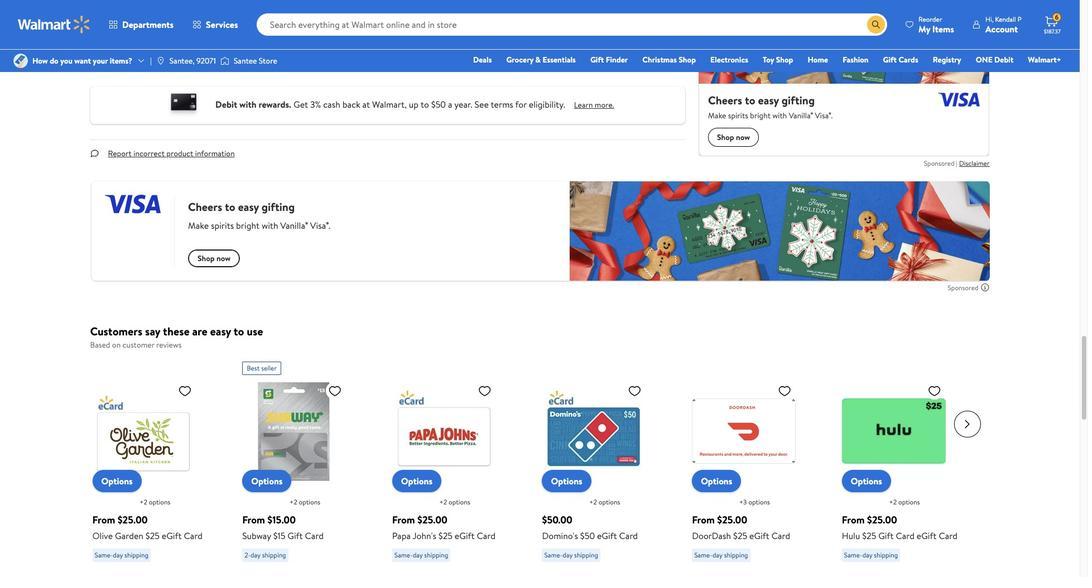 Task type: locate. For each thing, give the bounding box(es) containing it.
apple for $100
[[559, 0, 582, 4]]

$25 inside the from $25.00 doordash $25 egift card
[[734, 530, 748, 542]]

shipping down $50 apple gift card (email delivery)
[[422, 24, 446, 34]]

3 options from the left
[[401, 475, 433, 487]]

5 options link from the left
[[692, 470, 742, 492]]

walmart+ link
[[1023, 54, 1067, 66]]

electronics link
[[706, 54, 754, 66]]

 image left santee,
[[156, 56, 165, 65]]

to inside customers say these are easy to use based on customer reviews
[[234, 324, 244, 339]]

sponsored left disclaimer button
[[924, 158, 955, 168]]

1 vertical spatial $50
[[431, 98, 446, 110]]

2 (email from the left
[[470, 0, 494, 4]]

 image right 92071
[[220, 55, 229, 66]]

options up from $25.00 papa john's $25 egift card
[[449, 497, 470, 507]]

1 options from the left
[[101, 475, 133, 487]]

0 horizontal spatial debit
[[216, 98, 237, 110]]

$25 right doordash
[[734, 530, 748, 542]]

3 +2 options from the left
[[440, 497, 470, 507]]

$25.00 inside from $25.00 hulu $25 gift card egift card
[[867, 513, 898, 527]]

from up subway
[[242, 513, 265, 527]]

learn
[[574, 99, 593, 110]]

apple inside $50 apple gift card (email delivery)
[[407, 0, 429, 4]]

terms
[[491, 98, 513, 110]]

want
[[74, 55, 91, 66]]

1 apple from the left
[[257, 0, 280, 4]]

0 horizontal spatial |
[[150, 55, 152, 66]]

santee
[[234, 55, 257, 66]]

apple inside $25 apple gift card (email delivery)
[[257, 0, 280, 4]]

shipping
[[125, 24, 149, 34], [422, 24, 446, 34], [273, 38, 297, 48], [125, 550, 149, 560], [262, 550, 286, 560], [424, 550, 448, 560], [574, 550, 598, 560], [724, 550, 748, 560], [874, 550, 898, 560]]

product group containing from $15.00
[[242, 357, 368, 577]]

options for from $25.00 olive garden $25 egift card
[[101, 475, 133, 487]]

1 vertical spatial to
[[234, 324, 244, 339]]

options right +3
[[749, 497, 770, 507]]

4 +2 options from the left
[[590, 497, 620, 507]]

from up olive
[[92, 513, 115, 527]]

1 horizontal spatial $50
[[431, 98, 446, 110]]

1 horizontal spatial |
[[957, 158, 958, 168]]

5 egift from the left
[[917, 530, 937, 542]]

+3
[[740, 497, 747, 507]]

+2 for $50.00 domino's $50 egift card
[[590, 497, 597, 507]]

+2 options up from $25.00 papa john's $25 egift card
[[440, 497, 470, 507]]

6 options link from the left
[[842, 470, 891, 492]]

delivery)
[[241, 4, 276, 16], [390, 4, 425, 16], [539, 4, 574, 16]]

from up doordash
[[692, 513, 715, 527]]

3 (email from the left
[[622, 0, 646, 4]]

fashion
[[843, 54, 869, 65]]

from for from $25.00 hulu $25 gift card egift card
[[842, 513, 865, 527]]

| left disclaimer button
[[957, 158, 958, 168]]

$25 inside $25 apple gift card (email delivery)
[[241, 0, 255, 4]]

1 horizontal spatial apple
[[407, 0, 429, 4]]

 image
[[13, 54, 28, 68]]

$25 inside from $25.00 papa john's $25 egift card
[[439, 530, 453, 542]]

$25 right john's
[[439, 530, 453, 542]]

(email
[[320, 0, 344, 4], [470, 0, 494, 4], [622, 0, 646, 4]]

product
[[167, 148, 193, 159]]

3 apple from the left
[[559, 0, 582, 4]]

from $25.00 olive garden $25 egift card
[[92, 513, 203, 542]]

1 vertical spatial sponsored
[[948, 283, 979, 292]]

3 egift from the left
[[597, 530, 617, 542]]

2 options link from the left
[[242, 470, 292, 492]]

card inside from $25.00 papa john's $25 egift card
[[477, 530, 496, 542]]

shipping down garden
[[125, 550, 149, 560]]

6 options from the left
[[851, 475, 883, 487]]

3 options from the left
[[449, 497, 470, 507]]

product group containing $100 apple gift card (email delivery)
[[539, 0, 672, 67]]

walmart+
[[1028, 54, 1062, 65]]

1 horizontal spatial debit
[[995, 54, 1014, 65]]

4 +2 from the left
[[590, 497, 597, 507]]

santee store
[[234, 55, 277, 66]]

$25.00 inside from $25.00 papa john's $25 egift card
[[418, 513, 448, 527]]

 image for santee store
[[220, 55, 229, 66]]

+2 up from $25.00 papa john's $25 egift card
[[440, 497, 447, 507]]

from $15.00 subway $15 gift card
[[242, 513, 324, 542]]

+2 options for from $25.00 papa john's $25 egift card
[[440, 497, 470, 507]]

how
[[32, 55, 48, 66]]

domino's $50 egift card image
[[542, 380, 646, 483]]

christmas
[[643, 54, 677, 65]]

+2 options up from $25.00 hulu $25 gift card egift card
[[890, 497, 920, 507]]

$25 inside from $25.00 olive garden $25 egift card
[[146, 530, 160, 542]]

$25 up the services popup button
[[241, 0, 255, 4]]

same-day shipping
[[95, 24, 149, 34], [392, 24, 446, 34], [243, 38, 297, 48], [95, 550, 149, 560], [395, 550, 448, 560], [545, 550, 598, 560], [695, 550, 748, 560], [844, 550, 898, 560]]

grocery
[[507, 54, 534, 65]]

0 horizontal spatial apple
[[257, 0, 280, 4]]

1 vertical spatial debit
[[216, 98, 237, 110]]

options link for from $25.00 hulu $25 gift card egift card
[[842, 470, 891, 492]]

reorder
[[919, 14, 943, 24]]

5 from from the left
[[842, 513, 865, 527]]

4 options link from the left
[[542, 470, 592, 492]]

(email for $100 apple gift card (email delivery)
[[622, 0, 646, 4]]

2 +2 from the left
[[290, 497, 297, 507]]

shop right toy
[[776, 54, 793, 65]]

2 delivery) from the left
[[390, 4, 425, 16]]

+2 up $50.00 domino's $50 egift card
[[590, 497, 597, 507]]

card
[[300, 0, 318, 4], [449, 0, 468, 4], [601, 0, 620, 4], [184, 530, 203, 542], [305, 530, 324, 542], [477, 530, 496, 542], [619, 530, 638, 542], [772, 530, 791, 542], [896, 530, 915, 542], [939, 530, 958, 542]]

$25.00 inside the from $25.00 doordash $25 egift card
[[717, 513, 748, 527]]

1 horizontal spatial to
[[421, 98, 429, 110]]

card inside the from $25.00 doordash $25 egift card
[[772, 530, 791, 542]]

shop right christmas
[[679, 54, 696, 65]]

same-day shipping down $50 apple gift card (email delivery)
[[392, 24, 446, 34]]

2 horizontal spatial delivery)
[[539, 4, 574, 16]]

(email inside $25 apple gift card (email delivery)
[[320, 0, 344, 4]]

debit
[[995, 54, 1014, 65], [216, 98, 237, 110]]

2 apple from the left
[[407, 0, 429, 4]]

card inside $50.00 domino's $50 egift card
[[619, 530, 638, 542]]

2 $25.00 from the left
[[418, 513, 448, 527]]

year.
[[455, 98, 473, 110]]

options for from $25.00 papa john's $25 egift card
[[449, 497, 470, 507]]

information
[[195, 148, 235, 159]]

3 from from the left
[[392, 513, 415, 527]]

1 options from the left
[[149, 497, 170, 507]]

$50 apple gift card (email delivery)
[[390, 0, 494, 16]]

1 horizontal spatial shop
[[776, 54, 793, 65]]

same- down domino's
[[545, 550, 563, 560]]

add to favorites list, hulu $25 gift card egift card image
[[928, 384, 942, 398]]

+2 options up from $25.00 olive garden $25 egift card
[[140, 497, 170, 507]]

options
[[149, 497, 170, 507], [299, 497, 320, 507], [449, 497, 470, 507], [599, 497, 620, 507], [749, 497, 770, 507], [899, 497, 920, 507]]

delivery) inside $50 apple gift card (email delivery)
[[390, 4, 425, 16]]

$50.00 domino's $50 egift card
[[542, 513, 638, 542]]

1 egift from the left
[[162, 530, 182, 542]]

+2 up $15.00
[[290, 497, 297, 507]]

from inside from $15.00 subway $15 gift card
[[242, 513, 265, 527]]

4 from from the left
[[692, 513, 715, 527]]

options link for from $25.00 doordash $25 egift card
[[692, 470, 742, 492]]

2 shop from the left
[[776, 54, 793, 65]]

egift inside from $25.00 olive garden $25 egift card
[[162, 530, 182, 542]]

0 horizontal spatial to
[[234, 324, 244, 339]]

day down doordash
[[713, 550, 723, 560]]

with
[[240, 98, 257, 110]]

0 vertical spatial debit
[[995, 54, 1014, 65]]

6 options from the left
[[899, 497, 920, 507]]

 image
[[220, 55, 229, 66], [156, 56, 165, 65]]

to right "up"
[[421, 98, 429, 110]]

+2 for from $25.00 hulu $25 gift card egift card
[[890, 497, 897, 507]]

registry
[[933, 54, 962, 65]]

+2 options
[[140, 497, 170, 507], [290, 497, 320, 507], [440, 497, 470, 507], [590, 497, 620, 507], [890, 497, 920, 507]]

from inside from $25.00 hulu $25 gift card egift card
[[842, 513, 865, 527]]

1 delivery) from the left
[[241, 4, 276, 16]]

same-day shipping down domino's
[[545, 550, 598, 560]]

1 shop from the left
[[679, 54, 696, 65]]

Search search field
[[257, 13, 888, 36]]

from for from $25.00 papa john's $25 egift card
[[392, 513, 415, 527]]

from inside from $25.00 olive garden $25 egift card
[[92, 513, 115, 527]]

6 $187.37
[[1044, 12, 1061, 35]]

add to favorites list, olive garden $25 egift card image
[[178, 384, 192, 398]]

options up from $15.00 subway $15 gift card
[[299, 497, 320, 507]]

one debit card  debit with rewards. get 3% cash back at walmart, up to $50 a year. see terms for eligibility. learn more. element
[[574, 99, 614, 111]]

day down john's
[[413, 550, 423, 560]]

delivery) inside $25 apple gift card (email delivery)
[[241, 4, 276, 16]]

+2 for from $25.00 olive garden $25 egift card
[[140, 497, 147, 507]]

rewards.
[[259, 98, 291, 110]]

2-
[[245, 550, 251, 560]]

$15
[[273, 530, 285, 542]]

doordash
[[692, 530, 731, 542]]

options for from $25.00 olive garden $25 egift card
[[149, 497, 170, 507]]

services
[[206, 18, 238, 31]]

best seller
[[247, 363, 277, 373]]

0 vertical spatial to
[[421, 98, 429, 110]]

1 (email from the left
[[320, 0, 344, 4]]

olive
[[92, 530, 113, 542]]

1 from from the left
[[92, 513, 115, 527]]

christmas shop
[[643, 54, 696, 65]]

2 egift from the left
[[455, 530, 475, 542]]

$25.00 for from $25.00 olive garden $25 egift card
[[118, 513, 148, 527]]

from for from $15.00 subway $15 gift card
[[242, 513, 265, 527]]

debit left with
[[216, 98, 237, 110]]

0 vertical spatial sponsored
[[924, 158, 955, 168]]

add to favorites list, subway $15 gift card image
[[328, 384, 342, 398]]

4 options from the left
[[599, 497, 620, 507]]

from $25.00 hulu $25 gift card egift card
[[842, 513, 958, 542]]

92071
[[197, 55, 216, 66]]

1 +2 from the left
[[140, 497, 147, 507]]

4 $25.00 from the left
[[867, 513, 898, 527]]

up
[[409, 98, 419, 110]]

5 +2 options from the left
[[890, 497, 920, 507]]

same-day shipping up items?
[[95, 24, 149, 34]]

one debit
[[976, 54, 1014, 65]]

3 delivery) from the left
[[539, 4, 574, 16]]

from inside from $25.00 papa john's $25 egift card
[[392, 513, 415, 527]]

options up from $25.00 hulu $25 gift card egift card
[[899, 497, 920, 507]]

1 vertical spatial |
[[957, 158, 958, 168]]

shipping down $15
[[262, 550, 286, 560]]

3 options link from the left
[[392, 470, 442, 492]]

from up papa
[[392, 513, 415, 527]]

1 options link from the left
[[92, 470, 142, 492]]

shipping up items?
[[125, 24, 149, 34]]

customer
[[123, 340, 154, 351]]

4 options from the left
[[551, 475, 583, 487]]

apple
[[257, 0, 280, 4], [407, 0, 429, 4], [559, 0, 582, 4]]

options up from $25.00 olive garden $25 egift card
[[149, 497, 170, 507]]

debit right one
[[995, 54, 1014, 65]]

+2 options up $50.00 domino's $50 egift card
[[590, 497, 620, 507]]

from up the hulu
[[842, 513, 865, 527]]

+2 up from $25.00 olive garden $25 egift card
[[140, 497, 147, 507]]

christmas shop link
[[638, 54, 701, 66]]

$25.00 inside from $25.00 olive garden $25 egift card
[[118, 513, 148, 527]]

same-day shipping down doordash
[[695, 550, 748, 560]]

0 horizontal spatial $50
[[390, 0, 405, 4]]

$25 inside from $25.00 hulu $25 gift card egift card
[[863, 530, 877, 542]]

3 +2 from the left
[[440, 497, 447, 507]]

sponsored for sponsored
[[948, 283, 979, 292]]

3 $25.00 from the left
[[717, 513, 748, 527]]

2 horizontal spatial (email
[[622, 0, 646, 4]]

2 options from the left
[[251, 475, 283, 487]]

search icon image
[[872, 20, 881, 29]]

essentials
[[543, 54, 576, 65]]

day
[[113, 24, 123, 34], [411, 24, 421, 34], [262, 38, 272, 48], [113, 550, 123, 560], [251, 550, 261, 560], [413, 550, 423, 560], [563, 550, 573, 560], [713, 550, 723, 560], [863, 550, 873, 560]]

shop
[[679, 54, 696, 65], [776, 54, 793, 65]]

options up $50.00 domino's $50 egift card
[[599, 497, 620, 507]]

options link
[[92, 470, 142, 492], [242, 470, 292, 492], [392, 470, 442, 492], [542, 470, 592, 492], [692, 470, 742, 492], [842, 470, 891, 492]]

1 horizontal spatial  image
[[220, 55, 229, 66]]

one
[[976, 54, 993, 65]]

+2 options for $50.00 domino's $50 egift card
[[590, 497, 620, 507]]

delivery) for $25
[[241, 4, 276, 16]]

1 horizontal spatial (email
[[470, 0, 494, 4]]

+2
[[140, 497, 147, 507], [290, 497, 297, 507], [440, 497, 447, 507], [590, 497, 597, 507], [890, 497, 897, 507]]

0 vertical spatial |
[[150, 55, 152, 66]]

day up items?
[[113, 24, 123, 34]]

5 +2 from the left
[[890, 497, 897, 507]]

4 egift from the left
[[750, 530, 770, 542]]

delivery) for $50
[[390, 4, 425, 16]]

from inside the from $25.00 doordash $25 egift card
[[692, 513, 715, 527]]

2 from from the left
[[242, 513, 265, 527]]

same-
[[95, 24, 113, 34], [392, 24, 411, 34], [243, 38, 262, 48], [95, 550, 113, 560], [395, 550, 413, 560], [545, 550, 563, 560], [695, 550, 713, 560], [844, 550, 863, 560]]

| right items?
[[150, 55, 152, 66]]

egift
[[162, 530, 182, 542], [455, 530, 475, 542], [597, 530, 617, 542], [750, 530, 770, 542], [917, 530, 937, 542]]

0 horizontal spatial shop
[[679, 54, 696, 65]]

2 horizontal spatial apple
[[559, 0, 582, 4]]

gift inside from $15.00 subway $15 gift card
[[288, 530, 303, 542]]

options link for $50.00 domino's $50 egift card
[[542, 470, 592, 492]]

+3 options
[[740, 497, 770, 507]]

hi,
[[986, 14, 994, 24]]

(email inside $50 apple gift card (email delivery)
[[470, 0, 494, 4]]

+2 up from $25.00 hulu $25 gift card egift card
[[890, 497, 897, 507]]

0 horizontal spatial delivery)
[[241, 4, 276, 16]]

$25 right garden
[[146, 530, 160, 542]]

0 horizontal spatial (email
[[320, 0, 344, 4]]

shop for toy shop
[[776, 54, 793, 65]]

shipping down $50.00 domino's $50 egift card
[[574, 550, 598, 560]]

to left use
[[234, 324, 244, 339]]

(email inside $100 apple gift card (email delivery)
[[622, 0, 646, 4]]

delivery) inside $100 apple gift card (email delivery)
[[539, 4, 574, 16]]

$25 right the hulu
[[863, 530, 877, 542]]

0 vertical spatial $50
[[390, 0, 405, 4]]

1 +2 options from the left
[[140, 497, 170, 507]]

2 horizontal spatial $50
[[580, 530, 595, 542]]

gift
[[282, 0, 297, 4], [432, 0, 447, 4], [584, 0, 599, 4], [591, 54, 604, 65], [883, 54, 897, 65], [288, 530, 303, 542], [879, 530, 894, 542]]

day down from $25.00 hulu $25 gift card egift card
[[863, 550, 873, 560]]

one debit card image
[[161, 91, 207, 120]]

5 options from the left
[[701, 475, 733, 487]]

customers say these are easy to use based on customer reviews
[[90, 324, 263, 351]]

items?
[[110, 55, 132, 66]]

2-day shipping
[[245, 550, 286, 560]]

more.
[[595, 99, 614, 110]]

1 horizontal spatial delivery)
[[390, 4, 425, 16]]

product group
[[241, 0, 374, 67], [390, 0, 523, 67], [539, 0, 672, 67], [92, 357, 218, 577], [242, 357, 368, 577], [392, 357, 518, 577], [542, 357, 668, 577], [692, 357, 818, 577], [842, 357, 968, 577]]

deals
[[473, 54, 492, 65]]

egift inside from $25.00 hulu $25 gift card egift card
[[917, 530, 937, 542]]

sponsored left the ad disclaimer and feedback icon
[[948, 283, 979, 292]]

2 vertical spatial $50
[[580, 530, 595, 542]]

apple inside $100 apple gift card (email delivery)
[[559, 0, 582, 4]]

1 $25.00 from the left
[[118, 513, 148, 527]]

+2 options up $15.00
[[290, 497, 320, 507]]

5 options from the left
[[749, 497, 770, 507]]

0 horizontal spatial  image
[[156, 56, 165, 65]]

fashion link
[[838, 54, 874, 66]]



Task type: vqa. For each thing, say whether or not it's contained in the screenshot.
FROM for From $25.00 DoorDash $25 eGift Card
yes



Task type: describe. For each thing, give the bounding box(es) containing it.
best
[[247, 363, 260, 373]]

options for from $25.00 papa john's $25 egift card
[[401, 475, 433, 487]]

sponsored for sponsored | disclaimer
[[924, 158, 955, 168]]

options for from $25.00 doordash $25 egift card
[[701, 475, 733, 487]]

easy
[[210, 324, 231, 339]]

egift inside the from $25.00 doordash $25 egift card
[[750, 530, 770, 542]]

reviews
[[156, 340, 182, 351]]

egift inside $50.00 domino's $50 egift card
[[597, 530, 617, 542]]

day up the store
[[262, 38, 272, 48]]

same- down doordash
[[695, 550, 713, 560]]

same-day shipping up the store
[[243, 38, 297, 48]]

departments
[[122, 18, 174, 31]]

deals link
[[468, 54, 497, 66]]

grocery & essentials link
[[502, 54, 581, 66]]

items
[[933, 23, 955, 35]]

day down $50 apple gift card (email delivery)
[[411, 24, 421, 34]]

product group containing $50.00
[[542, 357, 668, 577]]

walmart,
[[372, 98, 407, 110]]

Walmart Site-Wide search field
[[257, 13, 888, 36]]

card inside $100 apple gift card (email delivery)
[[601, 0, 620, 4]]

papa
[[392, 530, 411, 542]]

same- down olive
[[95, 550, 113, 560]]

same- up santee store
[[243, 38, 262, 48]]

options link for from $25.00 papa john's $25 egift card
[[392, 470, 442, 492]]

cash
[[323, 98, 340, 110]]

$50 inside $50.00 domino's $50 egift card
[[580, 530, 595, 542]]

$100 apple gift card (email delivery)
[[539, 0, 646, 16]]

shipping down 3579 at the top left of page
[[273, 38, 297, 48]]

learn more.
[[574, 99, 614, 110]]

domino's
[[542, 530, 578, 542]]

+2 options for from $25.00 hulu $25 gift card egift card
[[890, 497, 920, 507]]

2 options from the left
[[299, 497, 320, 507]]

say
[[145, 324, 160, 339]]

add to favorites list, papa john's $25 egift card image
[[478, 384, 492, 398]]

same- down papa
[[395, 550, 413, 560]]

next slide for customers say these are easy to use list image
[[954, 411, 981, 438]]

cards
[[899, 54, 919, 65]]

gift finder link
[[586, 54, 633, 66]]

add to favorites list, domino's $50 egift card image
[[628, 384, 642, 398]]

do
[[50, 55, 58, 66]]

delivery) for $100
[[539, 4, 574, 16]]

from for from $25.00 doordash $25 egift card
[[692, 513, 715, 527]]

on
[[112, 340, 121, 351]]

based
[[90, 340, 110, 351]]

card inside from $15.00 subway $15 gift card
[[305, 530, 324, 542]]

 image for santee, 92071
[[156, 56, 165, 65]]

+2 options for from $25.00 olive garden $25 egift card
[[140, 497, 170, 507]]

finder
[[606, 54, 628, 65]]

home
[[808, 54, 829, 65]]

$25.00 for from $25.00 doordash $25 egift card
[[717, 513, 748, 527]]

shipping down the from $25.00 doordash $25 egift card
[[724, 550, 748, 560]]

$187.37
[[1044, 27, 1061, 35]]

(email for $25 apple gift card (email delivery)
[[320, 0, 344, 4]]

day down domino's
[[563, 550, 573, 560]]

debit inside the one debit link
[[995, 54, 1014, 65]]

olive garden $25 egift card image
[[92, 380, 196, 483]]

ad disclaimer and feedback image
[[981, 283, 990, 292]]

3579
[[277, 20, 291, 30]]

same-day shipping down the hulu
[[844, 550, 898, 560]]

grocery & essentials
[[507, 54, 576, 65]]

your
[[93, 55, 108, 66]]

eligibility.
[[529, 98, 565, 110]]

$100
[[539, 0, 557, 4]]

card inside $25 apple gift card (email delivery)
[[300, 0, 318, 4]]

add to favorites list, doordash $25 egift card image
[[778, 384, 792, 398]]

papa john's $25 egift card image
[[392, 380, 496, 483]]

same- down $50 apple gift card (email delivery)
[[392, 24, 411, 34]]

report
[[108, 148, 132, 159]]

p
[[1018, 14, 1022, 24]]

one debit link
[[971, 54, 1019, 66]]

$50 inside $50 apple gift card (email delivery)
[[390, 0, 405, 4]]

options for from $25.00 doordash $25 egift card
[[749, 497, 770, 507]]

disclaimer button
[[960, 158, 990, 168]]

get
[[294, 98, 308, 110]]

6
[[1055, 12, 1059, 22]]

at
[[363, 98, 370, 110]]

same- down the hulu
[[844, 550, 863, 560]]

shipping down john's
[[424, 550, 448, 560]]

same- up your
[[95, 24, 113, 34]]

see
[[475, 98, 489, 110]]

2 +2 options from the left
[[290, 497, 320, 507]]

3%
[[310, 98, 321, 110]]

my
[[919, 23, 931, 35]]

toy
[[763, 54, 774, 65]]

use
[[247, 324, 263, 339]]

a
[[448, 98, 452, 110]]

customers
[[90, 324, 143, 339]]

santee, 92071
[[170, 55, 216, 66]]

services button
[[183, 11, 248, 38]]

options for $50.00 domino's $50 egift card
[[599, 497, 620, 507]]

from for from $25.00 olive garden $25 egift card
[[92, 513, 115, 527]]

&
[[536, 54, 541, 65]]

walmart image
[[18, 16, 90, 33]]

how do you want your items?
[[32, 55, 132, 66]]

from $25.00 doordash $25 egift card
[[692, 513, 791, 542]]

card inside $50 apple gift card (email delivery)
[[449, 0, 468, 4]]

card inside from $25.00 olive garden $25 egift card
[[184, 530, 203, 542]]

for
[[515, 98, 527, 110]]

john's
[[413, 530, 437, 542]]

electronics
[[711, 54, 749, 65]]

same-day shipping down john's
[[395, 550, 448, 560]]

toy shop
[[763, 54, 793, 65]]

departments button
[[99, 11, 183, 38]]

day down garden
[[113, 550, 123, 560]]

$25.00 for from $25.00 papa john's $25 egift card
[[418, 513, 448, 527]]

gift inside $50 apple gift card (email delivery)
[[432, 0, 447, 4]]

$25.00 for from $25.00 hulu $25 gift card egift card
[[867, 513, 898, 527]]

reorder my items
[[919, 14, 955, 35]]

$15.00
[[268, 513, 296, 527]]

gift inside $25 apple gift card (email delivery)
[[282, 0, 297, 4]]

garden
[[115, 530, 143, 542]]

egift inside from $25.00 papa john's $25 egift card
[[455, 530, 475, 542]]

(email for $50 apple gift card (email delivery)
[[470, 0, 494, 4]]

incorrect
[[134, 148, 165, 159]]

doordash $25 egift card image
[[692, 380, 796, 483]]

these
[[163, 324, 190, 339]]

are
[[192, 324, 208, 339]]

apple for $25
[[257, 0, 280, 4]]

shipping down from $25.00 hulu $25 gift card egift card
[[874, 550, 898, 560]]

apple for $50
[[407, 0, 429, 4]]

subway
[[242, 530, 271, 542]]

options for from $25.00 hulu $25 gift card egift card
[[899, 497, 920, 507]]

shop for christmas shop
[[679, 54, 696, 65]]

options link for from $25.00 olive garden $25 egift card
[[92, 470, 142, 492]]

registry link
[[928, 54, 967, 66]]

$25 apple gift card (email delivery)
[[241, 0, 344, 16]]

account
[[986, 23, 1018, 35]]

disclaimer
[[960, 158, 990, 168]]

gift inside $100 apple gift card (email delivery)
[[584, 0, 599, 4]]

product group containing $25 apple gift card (email delivery)
[[241, 0, 374, 67]]

hulu $25 gift card egift card image
[[842, 380, 946, 483]]

report incorrect product information
[[108, 148, 235, 159]]

gift inside from $25.00 hulu $25 gift card egift card
[[879, 530, 894, 542]]

hulu
[[842, 530, 860, 542]]

store
[[259, 55, 277, 66]]

same-day shipping down garden
[[95, 550, 149, 560]]

home link
[[803, 54, 834, 66]]

+2 for from $25.00 papa john's $25 egift card
[[440, 497, 447, 507]]

kendall
[[996, 14, 1017, 24]]

sponsored | disclaimer
[[924, 158, 990, 168]]

options for from $25.00 hulu $25 gift card egift card
[[851, 475, 883, 487]]

options for $50.00 domino's $50 egift card
[[551, 475, 583, 487]]

day down subway
[[251, 550, 261, 560]]

subway $15 gift card image
[[242, 380, 346, 483]]

product group containing $50 apple gift card (email delivery)
[[390, 0, 523, 67]]



